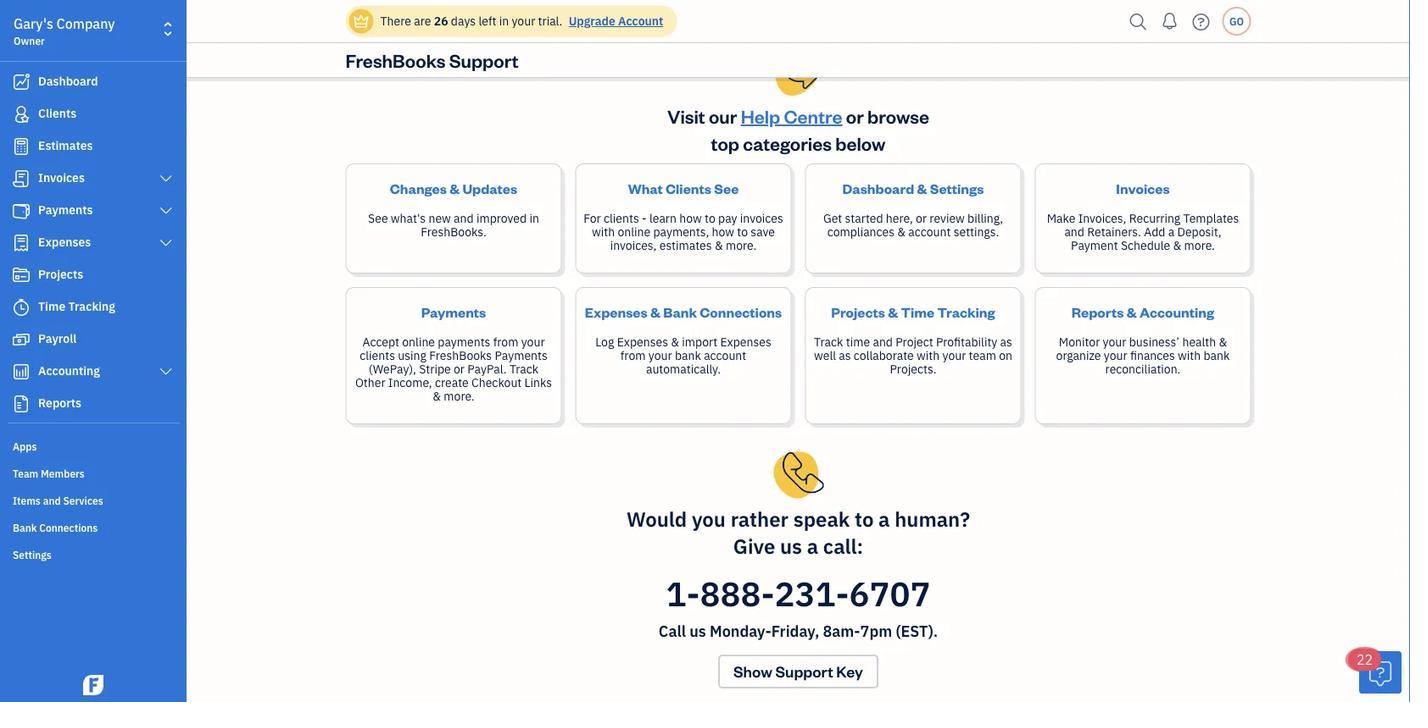 Task type: describe. For each thing, give the bounding box(es) containing it.
bank connections link
[[4, 515, 181, 540]]

make
[[1047, 211, 1075, 226]]

learn
[[649, 211, 677, 226]]

there are 26 days left in your trial. upgrade account
[[380, 13, 663, 29]]

projects.
[[890, 362, 936, 377]]

in for left
[[499, 13, 509, 29]]

rather
[[731, 507, 789, 533]]

upgrade account link
[[565, 13, 663, 29]]

projects link
[[4, 260, 181, 291]]

finances
[[1130, 348, 1175, 364]]

accept
[[362, 334, 399, 350]]

support for freshbooks
[[449, 48, 519, 72]]

company
[[56, 15, 115, 33]]

or inside accept online payments from your clients using freshbooks payments (wepay), stripe or paypal. track other income, create checkout links & more.
[[454, 362, 465, 377]]

invoices inside main element
[[38, 170, 85, 186]]

there
[[380, 13, 411, 29]]

add
[[1144, 224, 1165, 240]]

key
[[836, 662, 863, 682]]

support for show
[[775, 662, 833, 682]]

in for improved
[[529, 211, 539, 226]]

updates
[[462, 179, 517, 197]]

crown image
[[352, 12, 370, 30]]

compliances
[[827, 224, 895, 240]]

report image
[[11, 396, 31, 413]]

settings link
[[4, 542, 181, 567]]

account for settings
[[908, 224, 951, 240]]

with for what
[[592, 224, 615, 240]]

expense image
[[11, 235, 31, 252]]

for
[[584, 211, 601, 226]]

0 vertical spatial settings
[[930, 179, 984, 197]]

settings inside main element
[[13, 549, 52, 562]]

accounting inside main element
[[38, 363, 100, 379]]

health
[[1182, 334, 1216, 350]]

templates
[[1183, 211, 1239, 226]]

payroll
[[38, 331, 77, 347]]

notifications image
[[1156, 4, 1183, 38]]

-
[[642, 211, 647, 226]]

26
[[434, 13, 448, 29]]

freshbooks support
[[346, 48, 519, 72]]

& inside get started here, or review billing, compliances & account settings.
[[897, 224, 906, 240]]

browse
[[867, 104, 929, 128]]

pay
[[718, 211, 737, 226]]

with inside track time and project profitability as well as collaborate with your team on projects.
[[917, 348, 940, 364]]

chevron large down image for accounting
[[158, 365, 174, 379]]

changes & updates
[[390, 179, 517, 197]]

time tracking link
[[4, 293, 181, 323]]

6707
[[849, 572, 931, 616]]

log expenses & import expenses from your bank account automatically.
[[595, 334, 771, 377]]

0 horizontal spatial how
[[679, 211, 702, 226]]

using
[[398, 348, 426, 364]]

1-888-231-6707 call us monday-friday, 8am-7pm (est).
[[659, 572, 938, 641]]

more. inside make invoices, recurring templates and retainers. add a deposit, payment schedule & more.
[[1184, 238, 1215, 254]]

1 horizontal spatial payments
[[421, 303, 486, 321]]

bank connections
[[13, 521, 98, 535]]

0 vertical spatial bank
[[663, 303, 697, 321]]

clients inside for clients - learn how to pay invoices with online payments, how to save invoices, estimates & more.
[[604, 211, 639, 226]]

account
[[618, 13, 663, 29]]

below
[[835, 131, 886, 155]]

online inside accept online payments from your clients using freshbooks payments (wepay), stripe or paypal. track other income, create checkout links & more.
[[402, 334, 435, 350]]

1 horizontal spatial time
[[901, 303, 934, 321]]

checkout
[[471, 375, 522, 391]]

give
[[733, 534, 775, 560]]

& up business'
[[1127, 303, 1137, 321]]

2 vertical spatial a
[[807, 534, 818, 560]]

friday,
[[771, 621, 819, 641]]

get
[[823, 211, 842, 226]]

your inside accept online payments from your clients using freshbooks payments (wepay), stripe or paypal. track other income, create checkout links & more.
[[521, 334, 545, 350]]

main element
[[0, 0, 229, 703]]

22
[[1357, 652, 1373, 669]]

7pm
[[860, 621, 892, 641]]

expenses right import
[[720, 334, 771, 350]]

us inside would you rather speak to a human? give us a call:
[[780, 534, 802, 560]]

project
[[896, 334, 933, 350]]

well
[[814, 348, 836, 364]]

projects for projects
[[38, 267, 83, 282]]

more. inside for clients - learn how to pay invoices with online payments, how to save invoices, estimates & more.
[[726, 238, 757, 254]]

would you rather speak to a human? give us a call:
[[627, 507, 970, 560]]

get started here, or review billing, compliances & account settings.
[[823, 211, 1003, 240]]

improved
[[476, 211, 527, 226]]

accept online payments from your clients using freshbooks payments (wepay), stripe or paypal. track other income, create checkout links & more.
[[355, 334, 552, 404]]

freshbooks inside accept online payments from your clients using freshbooks payments (wepay), stripe or paypal. track other income, create checkout links & more.
[[429, 348, 492, 364]]

see what's new and improved in freshbooks.
[[368, 211, 539, 240]]

reports for reports & accounting
[[1072, 303, 1124, 321]]

schedule
[[1121, 238, 1170, 254]]

bank inside monitor your business' health & organize your finances with bank reconciliation.
[[1204, 348, 1230, 364]]

changes
[[390, 179, 447, 197]]

time tracking
[[38, 299, 115, 315]]

your right monitor
[[1103, 334, 1126, 350]]

are
[[414, 13, 431, 29]]

show
[[733, 662, 772, 682]]

1 horizontal spatial clients
[[666, 179, 711, 197]]

reports for reports
[[38, 396, 81, 411]]

(est).
[[896, 621, 938, 641]]

and inside main element
[[43, 494, 61, 508]]

and inside make invoices, recurring templates and retainers. add a deposit, payment schedule & more.
[[1064, 224, 1084, 240]]

1 horizontal spatial a
[[878, 507, 890, 533]]

payment
[[1071, 238, 1118, 254]]

0 vertical spatial freshbooks
[[346, 48, 445, 72]]

members
[[41, 467, 85, 481]]

apps link
[[4, 433, 181, 459]]

estimate image
[[11, 138, 31, 155]]

track time and project profitability as well as collaborate with your team on projects.
[[814, 334, 1012, 377]]

call:
[[823, 534, 863, 560]]

projects & time tracking
[[831, 303, 995, 321]]

would
[[627, 507, 687, 533]]

go
[[1229, 14, 1244, 28]]

organize
[[1056, 348, 1101, 364]]

chart image
[[11, 364, 31, 381]]

& up new on the left top
[[450, 179, 460, 197]]

save
[[751, 224, 775, 240]]

freshbooks.
[[421, 224, 487, 240]]

online inside for clients - learn how to pay invoices with online payments, how to save invoices, estimates & more.
[[618, 224, 650, 240]]

bank inside bank connections link
[[13, 521, 37, 535]]

resource center badge image
[[1359, 652, 1402, 694]]

new
[[429, 211, 451, 226]]

connections inside bank connections link
[[39, 521, 98, 535]]

dashboard link
[[4, 67, 181, 98]]

speak
[[793, 507, 850, 533]]

clients inside main element
[[38, 106, 77, 121]]

& up get started here, or review billing, compliances & account settings.
[[917, 179, 927, 197]]

your inside log expenses & import expenses from your bank account automatically.
[[648, 348, 672, 364]]

0 horizontal spatial as
[[839, 348, 851, 364]]

1 horizontal spatial as
[[1000, 334, 1012, 350]]

human?
[[895, 507, 970, 533]]

income,
[[388, 375, 432, 391]]

invoices
[[740, 211, 783, 226]]

accounting link
[[4, 357, 181, 387]]

clients inside accept online payments from your clients using freshbooks payments (wepay), stripe or paypal. track other income, create checkout links & more.
[[360, 348, 395, 364]]

1-
[[666, 572, 700, 616]]

paypal.
[[467, 362, 507, 377]]



Task type: vqa. For each thing, say whether or not it's contained in the screenshot.
From inside Log Expenses & import Expenses from your bank account automatically.
yes



Task type: locate. For each thing, give the bounding box(es) containing it.
with right finances
[[1178, 348, 1201, 364]]

invoices down "estimates"
[[38, 170, 85, 186]]

expenses up log
[[585, 303, 648, 321]]

dashboard up clients link
[[38, 73, 98, 89]]

time right timer image
[[38, 299, 65, 315]]

1 vertical spatial support
[[775, 662, 833, 682]]

1 horizontal spatial clients
[[604, 211, 639, 226]]

see left what's
[[368, 211, 388, 226]]

from up paypal.
[[493, 334, 518, 350]]

in right improved
[[529, 211, 539, 226]]

projects
[[38, 267, 83, 282], [831, 303, 885, 321]]

1 horizontal spatial invoices
[[1116, 179, 1170, 197]]

1 bank from the left
[[675, 348, 701, 364]]

1 chevron large down image from the top
[[158, 237, 174, 250]]

accounting down payroll
[[38, 363, 100, 379]]

review
[[930, 211, 965, 226]]

from inside log expenses & import expenses from your bank account automatically.
[[620, 348, 646, 364]]

see
[[714, 179, 739, 197], [368, 211, 388, 226]]

& up project
[[888, 303, 898, 321]]

go button
[[1222, 7, 1251, 36]]

days
[[451, 13, 476, 29]]

a inside make invoices, recurring templates and retainers. add a deposit, payment schedule & more.
[[1168, 224, 1174, 240]]

payments inside accept online payments from your clients using freshbooks payments (wepay), stripe or paypal. track other income, create checkout links & more.
[[495, 348, 548, 364]]

and right time
[[873, 334, 893, 350]]

chevron large down image for payments
[[158, 204, 174, 218]]

more. down stripe
[[444, 389, 475, 404]]

your inside track time and project profitability as well as collaborate with your team on projects.
[[942, 348, 966, 364]]

0 horizontal spatial us
[[689, 621, 706, 641]]

in inside see what's new and improved in freshbooks.
[[529, 211, 539, 226]]

bank down items
[[13, 521, 37, 535]]

1 vertical spatial see
[[368, 211, 388, 226]]

0 vertical spatial in
[[499, 13, 509, 29]]

reports link
[[4, 389, 181, 420]]

or up below
[[846, 104, 864, 128]]

support down left
[[449, 48, 519, 72]]

from inside accept online payments from your clients using freshbooks payments (wepay), stripe or paypal. track other income, create checkout links & more.
[[493, 334, 518, 350]]

0 horizontal spatial settings
[[13, 549, 52, 562]]

to left save
[[737, 224, 748, 240]]

0 vertical spatial accounting
[[1139, 303, 1214, 321]]

reports up monitor
[[1072, 303, 1124, 321]]

1 vertical spatial chevron large down image
[[158, 365, 174, 379]]

gary's
[[14, 15, 53, 33]]

0 horizontal spatial online
[[402, 334, 435, 350]]

and right new on the left top
[[454, 211, 474, 226]]

track right paypal.
[[509, 362, 539, 377]]

0 vertical spatial reports
[[1072, 303, 1124, 321]]

clients
[[38, 106, 77, 121], [666, 179, 711, 197]]

track
[[814, 334, 843, 350], [509, 362, 539, 377]]

how left save
[[712, 224, 734, 240]]

1 vertical spatial connections
[[39, 521, 98, 535]]

tracking down the projects link
[[68, 299, 115, 315]]

freshbooks down there
[[346, 48, 445, 72]]

left
[[479, 13, 496, 29]]

expenses link
[[4, 228, 181, 259]]

(wepay),
[[369, 362, 416, 377]]

1 vertical spatial track
[[509, 362, 539, 377]]

1 vertical spatial accounting
[[38, 363, 100, 379]]

payments inside main element
[[38, 202, 93, 218]]

go to help image
[[1187, 9, 1215, 34]]

invoices,
[[610, 238, 657, 254]]

2 bank from the left
[[1204, 348, 1230, 364]]

chevron large down image for expenses
[[158, 237, 174, 250]]

settings up the 'review'
[[930, 179, 984, 197]]

chevron large down image for invoices
[[158, 172, 174, 186]]

as right 'team'
[[1000, 334, 1012, 350]]

a right add on the right top of the page
[[1168, 224, 1174, 240]]

1 horizontal spatial bank
[[1204, 348, 1230, 364]]

your left finances
[[1104, 348, 1127, 364]]

trial.
[[538, 13, 562, 29]]

track inside accept online payments from your clients using freshbooks payments (wepay), stripe or paypal. track other income, create checkout links & more.
[[509, 362, 539, 377]]

what's
[[391, 211, 426, 226]]

settings.
[[954, 224, 999, 240]]

more. down templates
[[1184, 238, 1215, 254]]

retainers.
[[1087, 224, 1141, 240]]

dashboard for dashboard & settings
[[842, 179, 914, 197]]

& right started
[[897, 224, 906, 240]]

clients up "estimates"
[[38, 106, 77, 121]]

0 horizontal spatial in
[[499, 13, 509, 29]]

account down expenses & bank connections
[[704, 348, 746, 364]]

1 vertical spatial clients
[[360, 348, 395, 364]]

0 horizontal spatial reports
[[38, 396, 81, 411]]

0 vertical spatial or
[[846, 104, 864, 128]]

chevron large down image inside invoices link
[[158, 172, 174, 186]]

1 vertical spatial clients
[[666, 179, 711, 197]]

time
[[846, 334, 870, 350]]

bank
[[663, 303, 697, 321], [13, 521, 37, 535]]

to left pay
[[705, 211, 715, 226]]

or inside visit our help centre or browse top categories below
[[846, 104, 864, 128]]

or right 'here,'
[[916, 211, 927, 226]]

0 vertical spatial dashboard
[[38, 73, 98, 89]]

log
[[595, 334, 614, 350]]

timer image
[[11, 299, 31, 316]]

time up project
[[901, 303, 934, 321]]

1 horizontal spatial dashboard
[[842, 179, 914, 197]]

us right call
[[689, 621, 706, 641]]

apps
[[13, 440, 37, 454]]

0 vertical spatial account
[[908, 224, 951, 240]]

online
[[618, 224, 650, 240], [402, 334, 435, 350]]

more.
[[726, 238, 757, 254], [1184, 238, 1215, 254], [444, 389, 475, 404]]

connections down items and services on the bottom left
[[39, 521, 98, 535]]

0 horizontal spatial clients
[[38, 106, 77, 121]]

payments up payments
[[421, 303, 486, 321]]

with right collaborate
[[917, 348, 940, 364]]

what
[[628, 179, 663, 197]]

payment image
[[11, 203, 31, 220]]

items and services
[[13, 494, 103, 508]]

1 horizontal spatial account
[[908, 224, 951, 240]]

chevron large down image inside "expenses" 'link'
[[158, 237, 174, 250]]

projects inside main element
[[38, 267, 83, 282]]

1 chevron large down image from the top
[[158, 172, 174, 186]]

0 horizontal spatial bank
[[13, 521, 37, 535]]

from
[[493, 334, 518, 350], [620, 348, 646, 364]]

0 horizontal spatial time
[[38, 299, 65, 315]]

see up pay
[[714, 179, 739, 197]]

as right the well
[[839, 348, 851, 364]]

1 vertical spatial account
[[704, 348, 746, 364]]

settings down bank connections
[[13, 549, 52, 562]]

collaborate
[[854, 348, 914, 364]]

connections up import
[[700, 303, 782, 321]]

chevron large down image
[[158, 237, 174, 250], [158, 365, 174, 379]]

1 vertical spatial freshbooks
[[429, 348, 492, 364]]

online up stripe
[[402, 334, 435, 350]]

accounting up health
[[1139, 303, 1214, 321]]

0 vertical spatial connections
[[700, 303, 782, 321]]

more. inside accept online payments from your clients using freshbooks payments (wepay), stripe or paypal. track other income, create checkout links & more.
[[444, 389, 475, 404]]

0 horizontal spatial support
[[449, 48, 519, 72]]

invoice image
[[11, 170, 31, 187]]

visit our help centre or browse top categories below
[[667, 104, 929, 155]]

1 vertical spatial us
[[689, 621, 706, 641]]

team
[[969, 348, 996, 364]]

1 horizontal spatial projects
[[831, 303, 885, 321]]

us inside 1-888-231-6707 call us monday-friday, 8am-7pm (est).
[[689, 621, 706, 641]]

1 vertical spatial online
[[402, 334, 435, 350]]

to
[[705, 211, 715, 226], [737, 224, 748, 240], [855, 507, 874, 533]]

tracking up "profitability"
[[937, 303, 995, 321]]

from right log
[[620, 348, 646, 364]]

0 horizontal spatial invoices
[[38, 170, 85, 186]]

with inside for clients - learn how to pay invoices with online payments, how to save invoices, estimates & more.
[[592, 224, 615, 240]]

1 vertical spatial chevron large down image
[[158, 204, 174, 218]]

team members
[[13, 467, 85, 481]]

& inside for clients - learn how to pay invoices with online payments, how to save invoices, estimates & more.
[[715, 238, 723, 254]]

1 horizontal spatial tracking
[[937, 303, 995, 321]]

client image
[[11, 106, 31, 123]]

0 vertical spatial online
[[618, 224, 650, 240]]

projects for projects & time tracking
[[831, 303, 885, 321]]

on
[[999, 348, 1012, 364]]

you
[[692, 507, 726, 533]]

support inside button
[[775, 662, 833, 682]]

track inside track time and project profitability as well as collaborate with your team on projects.
[[814, 334, 843, 350]]

& up log expenses & import expenses from your bank account automatically.
[[650, 303, 660, 321]]

0 horizontal spatial account
[[704, 348, 746, 364]]

with
[[592, 224, 615, 240], [917, 348, 940, 364], [1178, 348, 1201, 364]]

bank down expenses & bank connections
[[675, 348, 701, 364]]

visit
[[667, 104, 705, 128]]

chevron large down image
[[158, 172, 174, 186], [158, 204, 174, 218]]

1 vertical spatial dashboard
[[842, 179, 914, 197]]

& down stripe
[[433, 389, 441, 404]]

freshbooks up create
[[429, 348, 492, 364]]

us right give
[[780, 534, 802, 560]]

0 horizontal spatial to
[[705, 211, 715, 226]]

account for bank
[[704, 348, 746, 364]]

to up call:
[[855, 507, 874, 533]]

1 horizontal spatial us
[[780, 534, 802, 560]]

1 vertical spatial settings
[[13, 549, 52, 562]]

and right items
[[43, 494, 61, 508]]

expenses right log
[[617, 334, 668, 350]]

0 vertical spatial chevron large down image
[[158, 172, 174, 186]]

clients link
[[4, 99, 181, 130]]

1 horizontal spatial from
[[620, 348, 646, 364]]

payments link
[[4, 196, 181, 226]]

tracking inside main element
[[68, 299, 115, 315]]

& inside log expenses & import expenses from your bank account automatically.
[[671, 334, 679, 350]]

0 vertical spatial see
[[714, 179, 739, 197]]

freshbooks image
[[80, 676, 107, 696]]

1 horizontal spatial to
[[737, 224, 748, 240]]

started
[[845, 211, 883, 226]]

expenses down payments link
[[38, 234, 91, 250]]

0 horizontal spatial track
[[509, 362, 539, 377]]

reports inside main element
[[38, 396, 81, 411]]

1 horizontal spatial settings
[[930, 179, 984, 197]]

with left - on the top left of the page
[[592, 224, 615, 240]]

1 horizontal spatial reports
[[1072, 303, 1124, 321]]

0 vertical spatial track
[[814, 334, 843, 350]]

2 chevron large down image from the top
[[158, 204, 174, 218]]

dashboard image
[[11, 74, 31, 91]]

account inside get started here, or review billing, compliances & account settings.
[[908, 224, 951, 240]]

in right left
[[499, 13, 509, 29]]

automatically.
[[646, 362, 721, 377]]

0 vertical spatial support
[[449, 48, 519, 72]]

& right health
[[1219, 334, 1227, 350]]

other
[[355, 375, 385, 391]]

help
[[741, 104, 780, 128]]

& inside accept online payments from your clients using freshbooks payments (wepay), stripe or paypal. track other income, create checkout links & more.
[[433, 389, 441, 404]]

1 horizontal spatial how
[[712, 224, 734, 240]]

deposit,
[[1177, 224, 1221, 240]]

more. down pay
[[726, 238, 757, 254]]

how
[[679, 211, 702, 226], [712, 224, 734, 240]]

call
[[659, 621, 686, 641]]

projects up time
[[831, 303, 885, 321]]

clients up the learn
[[666, 179, 711, 197]]

support down friday,
[[775, 662, 833, 682]]

& inside make invoices, recurring templates and retainers. add a deposit, payment schedule & more.
[[1173, 238, 1181, 254]]

how up estimates
[[679, 211, 702, 226]]

payments up links
[[495, 348, 548, 364]]

0 horizontal spatial see
[[368, 211, 388, 226]]

to inside would you rather speak to a human? give us a call:
[[855, 507, 874, 533]]

import
[[682, 334, 717, 350]]

us
[[780, 534, 802, 560], [689, 621, 706, 641]]

or right stripe
[[454, 362, 465, 377]]

dashboard up started
[[842, 179, 914, 197]]

search image
[[1125, 9, 1152, 34]]

dashboard inside dashboard 'link'
[[38, 73, 98, 89]]

1 vertical spatial projects
[[831, 303, 885, 321]]

2 chevron large down image from the top
[[158, 365, 174, 379]]

and
[[454, 211, 474, 226], [1064, 224, 1084, 240], [873, 334, 893, 350], [43, 494, 61, 508]]

with for reports
[[1178, 348, 1201, 364]]

& down pay
[[715, 238, 723, 254]]

track left time
[[814, 334, 843, 350]]

your left import
[[648, 348, 672, 364]]

time inside main element
[[38, 299, 65, 315]]

0 horizontal spatial clients
[[360, 348, 395, 364]]

chevron large down image up payments link
[[158, 172, 174, 186]]

& left import
[[671, 334, 679, 350]]

2 horizontal spatial or
[[916, 211, 927, 226]]

2 vertical spatial payments
[[495, 348, 548, 364]]

0 vertical spatial chevron large down image
[[158, 237, 174, 250]]

your up links
[[521, 334, 545, 350]]

recurring
[[1129, 211, 1180, 226]]

2 horizontal spatial a
[[1168, 224, 1174, 240]]

top
[[711, 131, 739, 155]]

0 horizontal spatial more.
[[444, 389, 475, 404]]

as
[[1000, 334, 1012, 350], [839, 348, 851, 364]]

2 horizontal spatial with
[[1178, 348, 1201, 364]]

1 horizontal spatial support
[[775, 662, 833, 682]]

categories
[[743, 131, 832, 155]]

1 horizontal spatial with
[[917, 348, 940, 364]]

help centre link
[[741, 104, 842, 128]]

monday-
[[710, 621, 771, 641]]

invoices up recurring
[[1116, 179, 1170, 197]]

payments down invoices link
[[38, 202, 93, 218]]

clients up 'other'
[[360, 348, 395, 364]]

show support key button
[[718, 655, 878, 689]]

0 horizontal spatial accounting
[[38, 363, 100, 379]]

reports right report 'icon'
[[38, 396, 81, 411]]

0 horizontal spatial dashboard
[[38, 73, 98, 89]]

1 horizontal spatial track
[[814, 334, 843, 350]]

a down speak
[[807, 534, 818, 560]]

online right for
[[618, 224, 650, 240]]

1 horizontal spatial online
[[618, 224, 650, 240]]

dashboard for dashboard
[[38, 73, 98, 89]]

2 horizontal spatial to
[[855, 507, 874, 533]]

reconciliation.
[[1105, 362, 1181, 377]]

expenses inside 'link'
[[38, 234, 91, 250]]

1 vertical spatial in
[[529, 211, 539, 226]]

clients
[[604, 211, 639, 226], [360, 348, 395, 364]]

0 horizontal spatial from
[[493, 334, 518, 350]]

account inside log expenses & import expenses from your bank account automatically.
[[704, 348, 746, 364]]

1 horizontal spatial see
[[714, 179, 739, 197]]

chevron large down image inside accounting link
[[158, 365, 174, 379]]

a left the human?
[[878, 507, 890, 533]]

bank up import
[[663, 303, 697, 321]]

project image
[[11, 267, 31, 284]]

0 horizontal spatial payments
[[38, 202, 93, 218]]

& right add on the right top of the page
[[1173, 238, 1181, 254]]

team
[[13, 467, 38, 481]]

0 horizontal spatial bank
[[675, 348, 701, 364]]

connections
[[700, 303, 782, 321], [39, 521, 98, 535]]

see inside see what's new and improved in freshbooks.
[[368, 211, 388, 226]]

0 vertical spatial clients
[[38, 106, 77, 121]]

1 horizontal spatial or
[[846, 104, 864, 128]]

1 horizontal spatial connections
[[700, 303, 782, 321]]

account left settings.
[[908, 224, 951, 240]]

chevron large down image up the projects link
[[158, 237, 174, 250]]

1 vertical spatial payments
[[421, 303, 486, 321]]

0 vertical spatial projects
[[38, 267, 83, 282]]

gary's company owner
[[14, 15, 115, 47]]

0 vertical spatial clients
[[604, 211, 639, 226]]

your left 'trial.'
[[512, 13, 535, 29]]

stripe
[[419, 362, 451, 377]]

bank inside log expenses & import expenses from your bank account automatically.
[[675, 348, 701, 364]]

1 vertical spatial bank
[[13, 521, 37, 535]]

22 button
[[1348, 649, 1402, 694]]

chevron large down image up reports link
[[158, 365, 174, 379]]

money image
[[11, 332, 31, 348]]

chevron large down image down invoices link
[[158, 204, 174, 218]]

reports
[[1072, 303, 1124, 321], [38, 396, 81, 411]]

1 horizontal spatial bank
[[663, 303, 697, 321]]

and left retainers.
[[1064, 224, 1084, 240]]

projects up time tracking
[[38, 267, 83, 282]]

& inside monitor your business' health & organize your finances with bank reconciliation.
[[1219, 334, 1227, 350]]

and inside see what's new and improved in freshbooks.
[[454, 211, 474, 226]]

1 horizontal spatial more.
[[726, 238, 757, 254]]

your left 'team'
[[942, 348, 966, 364]]

or inside get started here, or review billing, compliances & account settings.
[[916, 211, 927, 226]]

and inside track time and project profitability as well as collaborate with your team on projects.
[[873, 334, 893, 350]]

estimates
[[38, 138, 93, 153]]

items
[[13, 494, 41, 508]]

1 horizontal spatial accounting
[[1139, 303, 1214, 321]]

0 vertical spatial payments
[[38, 202, 93, 218]]

bank right business'
[[1204, 348, 1230, 364]]

2 horizontal spatial more.
[[1184, 238, 1215, 254]]

business'
[[1129, 334, 1180, 350]]

dashboard & settings
[[842, 179, 984, 197]]

1 vertical spatial reports
[[38, 396, 81, 411]]

231-
[[775, 572, 849, 616]]

2 vertical spatial or
[[454, 362, 465, 377]]

time
[[38, 299, 65, 315], [901, 303, 934, 321]]

invoices link
[[4, 164, 181, 194]]

with inside monitor your business' health & organize your finances with bank reconciliation.
[[1178, 348, 1201, 364]]

invoices,
[[1078, 211, 1126, 226]]

team members link
[[4, 460, 181, 486]]

monitor
[[1059, 334, 1100, 350]]

0 vertical spatial us
[[780, 534, 802, 560]]

clients left - on the top left of the page
[[604, 211, 639, 226]]

0 vertical spatial a
[[1168, 224, 1174, 240]]

0 horizontal spatial or
[[454, 362, 465, 377]]

0 horizontal spatial with
[[592, 224, 615, 240]]

1 vertical spatial a
[[878, 507, 890, 533]]



